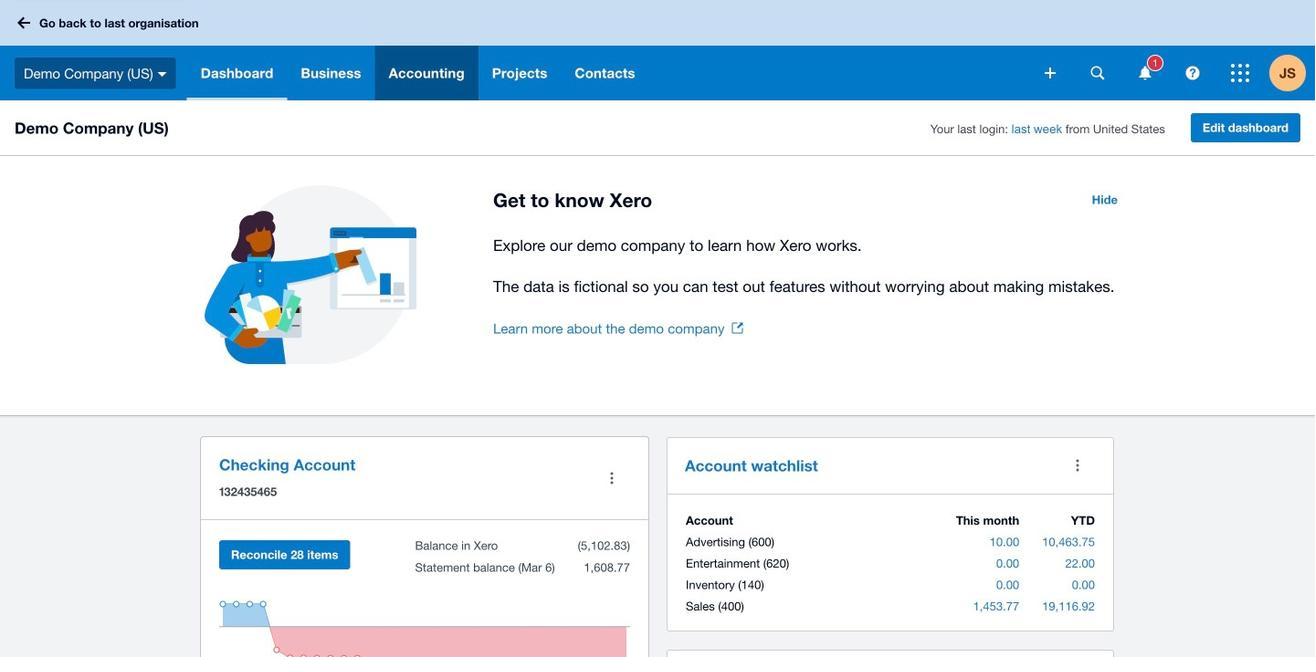 Task type: locate. For each thing, give the bounding box(es) containing it.
manage menu toggle image
[[594, 460, 630, 497]]

svg image
[[1231, 64, 1250, 82], [1091, 66, 1105, 80], [1186, 66, 1200, 80], [158, 72, 167, 77]]

banner
[[0, 0, 1315, 100]]

svg image
[[17, 17, 30, 29], [1140, 66, 1151, 80], [1045, 68, 1056, 79]]

0 horizontal spatial svg image
[[17, 17, 30, 29]]

intro banner body element
[[493, 233, 1129, 300]]



Task type: vqa. For each thing, say whether or not it's contained in the screenshot.
Learn in Help group
no



Task type: describe. For each thing, give the bounding box(es) containing it.
2 horizontal spatial svg image
[[1140, 66, 1151, 80]]

1 horizontal spatial svg image
[[1045, 68, 1056, 79]]



